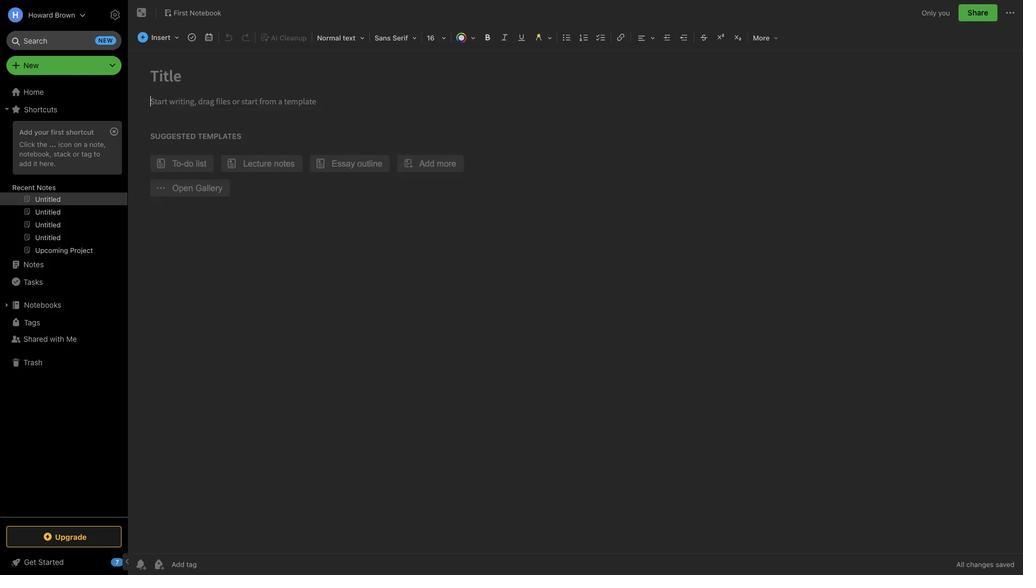Task type: locate. For each thing, give the bounding box(es) containing it.
notes link
[[0, 256, 127, 274]]

calendar event image
[[202, 30, 216, 45]]

7
[[116, 560, 119, 567]]

share
[[968, 8, 989, 17]]

howard brown
[[28, 11, 75, 19]]

Font color field
[[453, 30, 479, 45]]

to
[[94, 150, 100, 158]]

me
[[66, 335, 77, 344]]

Add tag field
[[171, 561, 251, 570]]

upgrade
[[55, 533, 87, 542]]

superscript image
[[714, 30, 729, 45]]

normal
[[317, 34, 341, 42]]

checklist image
[[594, 30, 609, 45]]

notebooks link
[[0, 297, 127, 314]]

...
[[49, 140, 56, 148]]

group
[[0, 118, 127, 261]]

home
[[23, 88, 44, 97]]

serif
[[393, 34, 408, 42]]

tree
[[0, 84, 128, 517]]

upgrade button
[[6, 527, 122, 548]]

add tag image
[[153, 559, 165, 572]]

get
[[24, 559, 36, 567]]

notes
[[37, 183, 56, 191], [23, 260, 44, 269]]

share button
[[959, 4, 998, 21]]

get started
[[24, 559, 64, 567]]

Highlight field
[[531, 30, 556, 45]]

notes right the 'recent'
[[37, 183, 56, 191]]

you
[[939, 9, 951, 17]]

first notebook
[[174, 9, 221, 17]]

icon on a note, notebook, stack or tag to add it here.
[[19, 140, 106, 167]]

first
[[174, 9, 188, 17]]

stack
[[54, 150, 71, 158]]

shortcuts
[[24, 105, 57, 114]]

on
[[74, 140, 82, 148]]

trash link
[[0, 355, 127, 372]]

all changes saved
[[957, 561, 1015, 569]]

a
[[84, 140, 88, 148]]

new
[[23, 61, 39, 70]]

Search text field
[[14, 31, 114, 50]]

add your first shortcut
[[19, 128, 94, 136]]

home link
[[0, 84, 128, 101]]

add
[[19, 159, 31, 167]]

add
[[19, 128, 32, 136]]

howard
[[28, 11, 53, 19]]

saved
[[996, 561, 1015, 569]]

normal text
[[317, 34, 356, 42]]

Note Editor text field
[[128, 51, 1024, 554]]

it
[[33, 159, 37, 167]]

More actions field
[[1005, 4, 1017, 21]]

icon
[[58, 140, 72, 148]]

numbered list image
[[577, 30, 592, 45]]

notebook
[[190, 9, 221, 17]]

notes up the tasks
[[23, 260, 44, 269]]

new
[[98, 37, 113, 44]]

group containing add your first shortcut
[[0, 118, 127, 261]]

tag
[[81, 150, 92, 158]]

the
[[37, 140, 47, 148]]

sans serif
[[375, 34, 408, 42]]

tree containing home
[[0, 84, 128, 517]]

here.
[[39, 159, 56, 167]]

insert
[[151, 33, 171, 41]]

shared with me
[[23, 335, 77, 344]]

only you
[[922, 9, 951, 17]]

new button
[[6, 56, 122, 75]]



Task type: vqa. For each thing, say whether or not it's contained in the screenshot.
The Add Filters Field
no



Task type: describe. For each thing, give the bounding box(es) containing it.
note,
[[89, 140, 106, 148]]

trash
[[23, 359, 43, 367]]

shortcut
[[66, 128, 94, 136]]

tasks button
[[0, 274, 127, 291]]

click to collapse image
[[124, 556, 132, 569]]

indent image
[[660, 30, 675, 45]]

or
[[73, 150, 80, 158]]

all
[[957, 561, 965, 569]]

outdent image
[[677, 30, 692, 45]]

Insert field
[[135, 30, 183, 45]]

Alignment field
[[632, 30, 659, 45]]

notebooks
[[24, 301, 61, 310]]

bold image
[[480, 30, 495, 45]]

only
[[922, 9, 937, 17]]

0 vertical spatial notes
[[37, 183, 56, 191]]

insert link image
[[614, 30, 629, 45]]

Heading level field
[[314, 30, 368, 45]]

subscript image
[[731, 30, 746, 45]]

add a reminder image
[[134, 559, 147, 572]]

expand note image
[[135, 6, 148, 19]]

shared
[[23, 335, 48, 344]]

click
[[19, 140, 35, 148]]

more
[[753, 34, 770, 42]]

Font family field
[[371, 30, 421, 45]]

with
[[50, 335, 64, 344]]

tasks
[[23, 278, 43, 286]]

bulleted list image
[[560, 30, 575, 45]]

recent
[[12, 183, 35, 191]]

recent notes
[[12, 183, 56, 191]]

new search field
[[14, 31, 116, 50]]

underline image
[[515, 30, 529, 45]]

1 vertical spatial notes
[[23, 260, 44, 269]]

notebook,
[[19, 150, 52, 158]]

started
[[38, 559, 64, 567]]

shared with me link
[[0, 331, 127, 348]]

Account field
[[0, 4, 86, 26]]

More field
[[750, 30, 783, 45]]

italic image
[[497, 30, 512, 45]]

Help and Learning task checklist field
[[0, 555, 128, 572]]

strikethrough image
[[697, 30, 712, 45]]

click the ...
[[19, 140, 56, 148]]

tags button
[[0, 314, 127, 331]]

first
[[51, 128, 64, 136]]

Font size field
[[423, 30, 450, 45]]

note window element
[[128, 0, 1024, 576]]

group inside tree
[[0, 118, 127, 261]]

task image
[[184, 30, 199, 45]]

tags
[[24, 318, 40, 327]]

changes
[[967, 561, 994, 569]]

first notebook button
[[161, 5, 225, 20]]

your
[[34, 128, 49, 136]]

expand notebooks image
[[3, 301, 11, 310]]

brown
[[55, 11, 75, 19]]

settings image
[[109, 9, 122, 21]]

more actions image
[[1005, 6, 1017, 19]]

16
[[427, 34, 435, 42]]

sans
[[375, 34, 391, 42]]

text
[[343, 34, 356, 42]]

shortcuts button
[[0, 101, 127, 118]]



